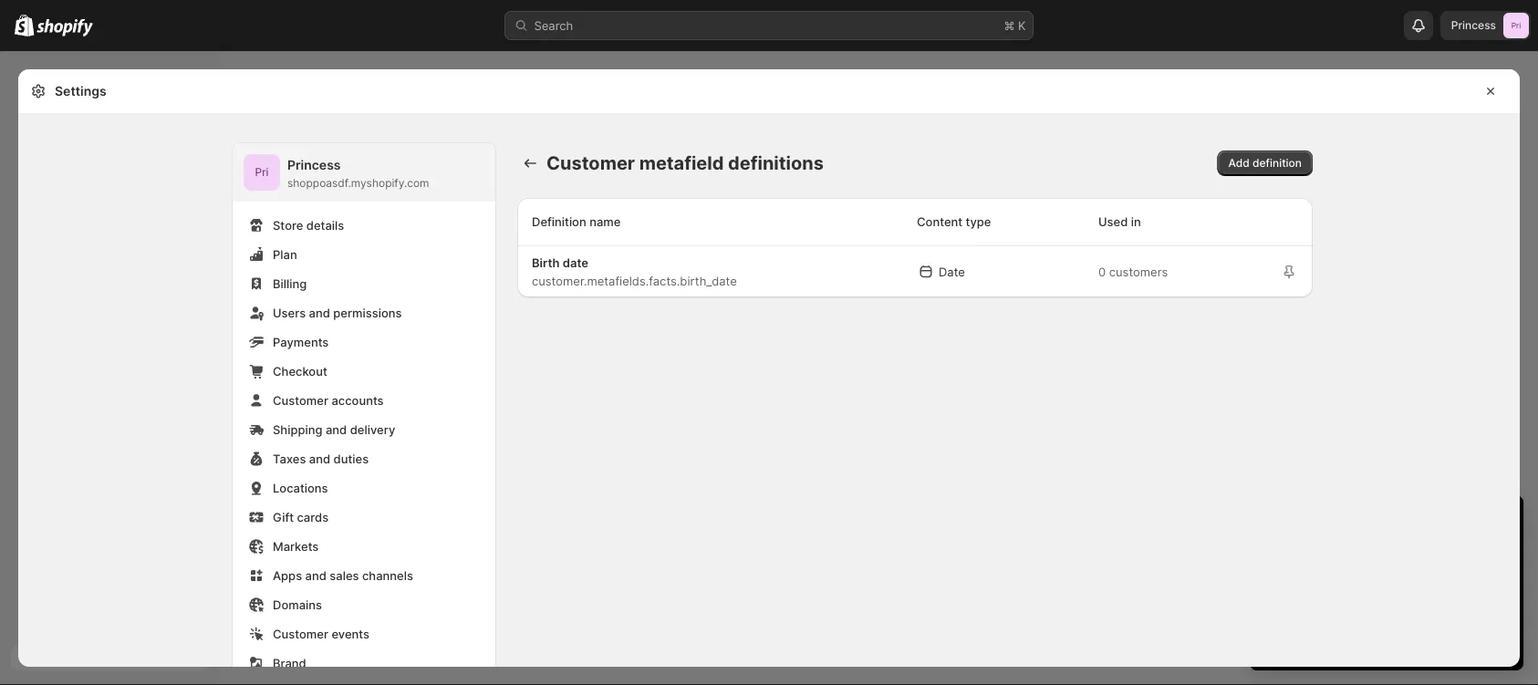 Task type: vqa. For each thing, say whether or not it's contained in the screenshot.
Definition name
yes



Task type: locate. For each thing, give the bounding box(es) containing it.
store
[[273, 218, 303, 232]]

billing link
[[244, 271, 485, 297]]

definition name
[[532, 214, 621, 229]]

1 horizontal spatial shopify image
[[37, 19, 93, 37]]

1 day left in your trial element
[[1250, 543, 1524, 671]]

customer
[[547, 152, 635, 174], [273, 393, 328, 407], [273, 627, 328, 641]]

0 vertical spatial princess
[[1452, 19, 1496, 32]]

1 vertical spatial princess
[[287, 157, 341, 173]]

users and permissions
[[273, 306, 402, 320]]

customer metafield definitions
[[547, 152, 824, 174]]

customer for customer metafield definitions
[[547, 152, 635, 174]]

channels
[[362, 568, 413, 583]]

customer for customer events
[[273, 627, 328, 641]]

used in
[[1099, 214, 1141, 229]]

shipping
[[273, 422, 323, 437]]

in
[[1131, 214, 1141, 229]]

gift cards link
[[244, 505, 485, 530]]

and down customer accounts
[[326, 422, 347, 437]]

accounts
[[332, 393, 384, 407]]

search
[[534, 18, 573, 32]]

customer down checkout in the bottom left of the page
[[273, 393, 328, 407]]

and
[[309, 306, 330, 320], [326, 422, 347, 437], [309, 452, 330, 466], [305, 568, 327, 583]]

0 horizontal spatial princess
[[287, 157, 341, 173]]

duties
[[334, 452, 369, 466]]

shopify image
[[15, 14, 34, 36], [37, 19, 93, 37]]

events
[[332, 627, 370, 641]]

0
[[1099, 265, 1106, 279]]

apps
[[273, 568, 302, 583]]

princess inside "princess shoppoasdf.myshopify.com"
[[287, 157, 341, 173]]

and right the apps
[[305, 568, 327, 583]]

shipping and delivery link
[[244, 417, 485, 443]]

2 vertical spatial customer
[[273, 627, 328, 641]]

domains link
[[244, 592, 485, 618]]

shipping and delivery
[[273, 422, 395, 437]]

type
[[966, 214, 991, 229]]

users and permissions link
[[244, 300, 485, 326]]

customer accounts link
[[244, 388, 485, 413]]

and right taxes
[[309, 452, 330, 466]]

and for taxes
[[309, 452, 330, 466]]

content type
[[917, 214, 991, 229]]

and for users
[[309, 306, 330, 320]]

gift cards
[[273, 510, 329, 524]]

princess up the shoppoasdf.myshopify.com
[[287, 157, 341, 173]]

dialog
[[1528, 69, 1538, 667]]

princess image
[[1504, 13, 1529, 38]]

customer inside customer accounts link
[[273, 393, 328, 407]]

name
[[590, 214, 621, 229]]

0 vertical spatial customer
[[547, 152, 635, 174]]

princess shoppoasdf.myshopify.com
[[287, 157, 429, 190]]

1 vertical spatial customer
[[273, 393, 328, 407]]

markets
[[273, 539, 319, 553]]

store details link
[[244, 213, 485, 238]]

payments
[[273, 335, 329, 349]]

add definition link
[[1218, 151, 1313, 176]]

princess left princess icon
[[1452, 19, 1496, 32]]

date
[[939, 265, 965, 279]]

customer up definition name
[[547, 152, 635, 174]]

apps and sales channels
[[273, 568, 413, 583]]

0 horizontal spatial shopify image
[[15, 14, 34, 36]]

billing
[[273, 276, 307, 291]]

customer for customer accounts
[[273, 393, 328, 407]]

princess image
[[244, 154, 280, 191]]

princess for princess
[[1452, 19, 1496, 32]]

customer inside 'customer events' link
[[273, 627, 328, 641]]

princess for princess shoppoasdf.myshopify.com
[[287, 157, 341, 173]]

permissions
[[333, 306, 402, 320]]

princess
[[1452, 19, 1496, 32], [287, 157, 341, 173]]

customer down domains
[[273, 627, 328, 641]]

and right users at the top
[[309, 306, 330, 320]]

1 horizontal spatial princess
[[1452, 19, 1496, 32]]

apps and sales channels link
[[244, 563, 485, 589]]

customer events link
[[244, 621, 485, 647]]

used
[[1099, 214, 1128, 229]]

customer accounts
[[273, 393, 384, 407]]



Task type: describe. For each thing, give the bounding box(es) containing it.
payments link
[[244, 329, 485, 355]]

sales
[[330, 568, 359, 583]]

customer.metafields.facts.birth_date
[[532, 274, 737, 288]]

pri button
[[244, 154, 280, 191]]

content
[[917, 214, 963, 229]]

details
[[306, 218, 344, 232]]

k
[[1018, 18, 1026, 32]]

delivery
[[350, 422, 395, 437]]

cards
[[297, 510, 329, 524]]

gift
[[273, 510, 294, 524]]

and for apps
[[305, 568, 327, 583]]

birth date customer.metafields.facts.birth_date
[[532, 255, 737, 288]]

customers
[[1109, 265, 1168, 279]]

users
[[273, 306, 306, 320]]

checkout link
[[244, 359, 485, 384]]

settings dialog
[[18, 69, 1520, 685]]

brand link
[[244, 651, 485, 676]]

definition
[[532, 214, 586, 229]]

date
[[563, 255, 589, 270]]

taxes
[[273, 452, 306, 466]]

birth
[[532, 255, 560, 270]]

markets link
[[244, 534, 485, 559]]

locations link
[[244, 475, 485, 501]]

definition
[[1253, 156, 1302, 170]]

plan
[[273, 247, 297, 261]]

⌘
[[1004, 18, 1015, 32]]

add definition
[[1229, 156, 1302, 170]]

and for shipping
[[326, 422, 347, 437]]

store details
[[273, 218, 344, 232]]

0 customers
[[1099, 265, 1168, 279]]

⌘ k
[[1004, 18, 1026, 32]]

shop settings menu element
[[233, 143, 495, 685]]

brand
[[273, 656, 306, 670]]

birth date link
[[532, 255, 589, 270]]

shoppoasdf.myshopify.com
[[287, 177, 429, 190]]

locations
[[273, 481, 328, 495]]

taxes and duties link
[[244, 446, 485, 472]]

domains
[[273, 598, 322, 612]]

definitions
[[728, 152, 824, 174]]

taxes and duties
[[273, 452, 369, 466]]

metafield
[[639, 152, 724, 174]]

plan link
[[244, 242, 485, 267]]

settings
[[55, 83, 106, 99]]

add
[[1229, 156, 1250, 170]]

customer events
[[273, 627, 370, 641]]

checkout
[[273, 364, 327, 378]]



